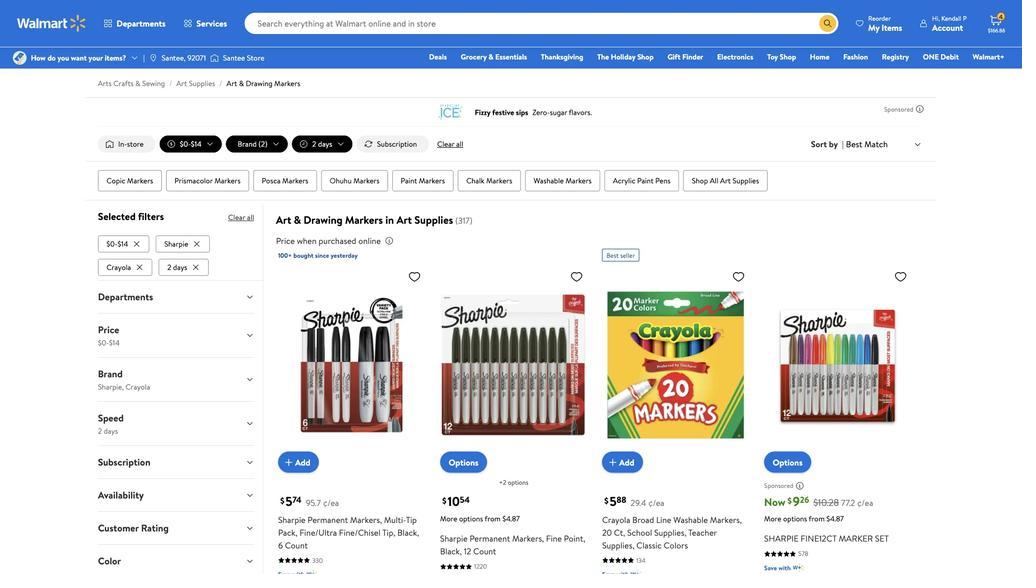 Task type: describe. For each thing, give the bounding box(es) containing it.
art right the all
[[720, 176, 731, 186]]

0 vertical spatial departments button
[[95, 11, 175, 36]]

kendall
[[941, 14, 961, 23]]

sharpie fine12ct marker set image
[[764, 266, 911, 465]]

10
[[448, 493, 460, 511]]

black, inside the sharpie permanent markers, fine point, black, 12 count
[[440, 546, 462, 558]]

registry
[[882, 52, 909, 62]]

washable inside $ 5 88 29.4 ¢/ea crayola broad line washable markers, 20 ct, school supplies, teacher supplies, classic colors
[[673, 515, 708, 526]]

2 inside button
[[167, 262, 171, 273]]

brand for brand sharpie, crayola
[[98, 368, 123, 381]]

one
[[923, 52, 939, 62]]

options link for $10.28
[[764, 452, 811, 474]]

options for more
[[459, 514, 483, 524]]

add to favorites list, sharpie permanent markers, fine point, black, 12 count image
[[570, 270, 583, 284]]

sharpie permanent markers, multi-tip pack, fine/ultra fine/chisel tip, black, 6 count image
[[278, 266, 425, 465]]

4
[[999, 12, 1003, 21]]

permanent inside $ 5 74 95.7 ¢/ea sharpie permanent markers, multi-tip pack, fine/ultra fine/chisel tip, black, 6 count
[[308, 515, 348, 526]]

sort
[[811, 138, 827, 150]]

the holiday shop link
[[593, 51, 658, 63]]

add to cart image for $ 5 88 29.4 ¢/ea crayola broad line washable markers, 20 ct, school supplies, teacher supplies, classic colors
[[606, 457, 619, 469]]

posca
[[262, 176, 281, 186]]

items
[[882, 22, 902, 33]]

fine/ultra
[[300, 527, 337, 539]]

& up when
[[294, 213, 301, 228]]

$ 10 54
[[442, 493, 470, 511]]

2 horizontal spatial shop
[[780, 52, 796, 62]]

markers for washable markers
[[566, 176, 592, 186]]

in-store button
[[98, 136, 155, 153]]

0 horizontal spatial shop
[[637, 52, 654, 62]]

subscription inside dropdown button
[[98, 456, 150, 469]]

options link for 10
[[440, 452, 487, 474]]

speed
[[98, 412, 124, 425]]

acrylic
[[613, 176, 635, 186]]

sewing
[[142, 78, 165, 89]]

clear for left clear all button
[[228, 212, 245, 223]]

2 paint from the left
[[637, 176, 654, 186]]

2 days button
[[292, 136, 353, 153]]

markers for copic markers
[[127, 176, 153, 186]]

shop all art supplies
[[692, 176, 759, 186]]

color button
[[89, 546, 263, 575]]

0 horizontal spatial clear all button
[[228, 209, 254, 226]]

77.2
[[841, 498, 855, 509]]

markers, inside $ 5 74 95.7 ¢/ea sharpie permanent markers, multi-tip pack, fine/ultra fine/chisel tip, black, 6 count
[[350, 515, 382, 526]]

best seller
[[606, 251, 635, 260]]

sharpie fine12ct marker set
[[764, 534, 889, 545]]

92071
[[187, 53, 206, 63]]

$14 inside price $0-$14
[[109, 338, 120, 348]]

29.4
[[631, 498, 646, 509]]

1 vertical spatial supplies,
[[602, 540, 634, 552]]

match
[[865, 138, 888, 150]]

options for 10
[[449, 457, 479, 469]]

thanksgiving
[[541, 52, 583, 62]]

customer
[[98, 522, 139, 535]]

$0-$14 list item
[[98, 234, 152, 253]]

1 from from the left
[[485, 514, 501, 524]]

color
[[98, 555, 121, 568]]

all for the top clear all button
[[456, 139, 463, 149]]

in
[[385, 213, 394, 228]]

$166.86
[[988, 27, 1005, 34]]

crafts
[[113, 78, 134, 89]]

speed 2 days
[[98, 412, 124, 436]]

2 days inside dropdown button
[[312, 139, 332, 149]]

sharpie
[[764, 534, 799, 545]]

5 for $ 5 88 29.4 ¢/ea crayola broad line washable markers, 20 ct, school supplies, teacher supplies, classic colors
[[610, 493, 617, 511]]

& right crafts
[[135, 78, 140, 89]]

clear for the top clear all button
[[437, 139, 454, 149]]

one debit link
[[918, 51, 964, 63]]

0 vertical spatial |
[[143, 53, 145, 63]]

santee, 92071
[[162, 53, 206, 63]]

the holiday shop
[[597, 52, 654, 62]]

set
[[875, 534, 889, 545]]

2 days list item
[[159, 257, 211, 276]]

$ inside now $ 9 26 $10.28 77.2 ¢/ea more options from $4.87
[[788, 495, 792, 507]]

markers, inside $ 5 88 29.4 ¢/ea crayola broad line washable markers, 20 ct, school supplies, teacher supplies, classic colors
[[710, 515, 742, 526]]

chalk markers link
[[458, 170, 521, 192]]

art supplies link
[[176, 78, 215, 89]]

fashion
[[843, 52, 868, 62]]

gift finder
[[668, 52, 703, 62]]

subscription tab
[[89, 447, 263, 479]]

ohuhu markers
[[330, 176, 379, 186]]

price tab
[[89, 314, 263, 358]]

walmart+ link
[[968, 51, 1009, 63]]

1 vertical spatial departments button
[[89, 281, 263, 313]]

fine/chisel
[[339, 527, 381, 539]]

+2
[[499, 479, 506, 488]]

ad disclaimer and feedback for ingridsponsoredproducts image
[[796, 482, 804, 491]]

330
[[312, 557, 323, 566]]

markers for ohuhu markers
[[353, 176, 379, 186]]

hi, kendall p account
[[932, 14, 967, 33]]

& down santee store
[[239, 78, 244, 89]]

grocery & essentials
[[461, 52, 527, 62]]

all
[[710, 176, 718, 186]]

5 for $ 5 74 95.7 ¢/ea sharpie permanent markers, multi-tip pack, fine/ultra fine/chisel tip, black, 6 count
[[286, 493, 292, 511]]

1 vertical spatial drawing
[[304, 213, 343, 228]]

fashion link
[[839, 51, 873, 63]]

26
[[800, 495, 809, 507]]

$14 inside button
[[118, 239, 128, 249]]

price for $0-
[[98, 324, 119, 337]]

sharpie for sharpie
[[164, 239, 188, 249]]

0 vertical spatial clear all button
[[433, 136, 468, 153]]

teacher
[[688, 527, 717, 539]]

more options from $4.87
[[440, 514, 520, 524]]

departments tab
[[89, 281, 263, 313]]

availability tab
[[89, 480, 263, 512]]

you
[[58, 53, 69, 63]]

in-store
[[118, 139, 144, 149]]

 image for santee, 92071
[[149, 54, 157, 62]]

more inside now $ 9 26 $10.28 77.2 ¢/ea more options from $4.87
[[764, 514, 781, 524]]

brand for brand (2)
[[238, 139, 257, 149]]

1 vertical spatial supplies
[[733, 176, 759, 186]]

options for $10.28
[[773, 457, 803, 469]]

walmart image
[[17, 15, 86, 32]]

$10.28
[[813, 497, 839, 510]]

walmart+
[[973, 52, 1005, 62]]

ohuhu
[[330, 176, 352, 186]]

hi,
[[932, 14, 940, 23]]

acrylic paint pens
[[613, 176, 671, 186]]

from inside now $ 9 26 $10.28 77.2 ¢/ea more options from $4.87
[[809, 514, 825, 524]]

100+
[[278, 251, 292, 260]]

markers for chalk markers
[[486, 176, 512, 186]]

copic
[[106, 176, 125, 186]]

one debit
[[923, 52, 959, 62]]

seller
[[620, 251, 635, 260]]

ct,
[[614, 527, 625, 539]]

filters
[[138, 210, 164, 224]]

$0- inside price $0-$14
[[98, 338, 109, 348]]

electronics
[[717, 52, 753, 62]]

crayola inside $ 5 88 29.4 ¢/ea crayola broad line washable markers, 20 ct, school supplies, teacher supplies, classic colors
[[602, 515, 630, 526]]

2 days inside button
[[167, 262, 187, 273]]

the
[[597, 52, 609, 62]]

markers for paint markers
[[419, 176, 445, 186]]

black, inside $ 5 74 95.7 ¢/ea sharpie permanent markers, multi-tip pack, fine/ultra fine/chisel tip, black, 6 count
[[397, 527, 419, 539]]

add to favorites list, crayola broad line washable markers, 20 ct, school supplies, teacher supplies, classic colors image
[[732, 270, 745, 284]]

& right grocery
[[489, 52, 494, 62]]

washable markers link
[[525, 170, 600, 192]]

shop all art supplies link
[[683, 170, 768, 192]]

your
[[89, 53, 103, 63]]

santee
[[223, 53, 245, 63]]

| inside sort and filter section element
[[842, 138, 844, 150]]

sharpie inside $ 5 74 95.7 ¢/ea sharpie permanent markers, multi-tip pack, fine/ultra fine/chisel tip, black, 6 count
[[278, 515, 306, 526]]

p
[[963, 14, 967, 23]]

permanent inside the sharpie permanent markers, fine point, black, 12 count
[[470, 534, 510, 545]]

Walmart Site-Wide search field
[[245, 13, 838, 34]]

in-
[[118, 139, 127, 149]]

¢/ea for $ 5 74 95.7 ¢/ea sharpie permanent markers, multi-tip pack, fine/ultra fine/chisel tip, black, 6 count
[[323, 498, 339, 509]]

count inside the sharpie permanent markers, fine point, black, 12 count
[[473, 546, 496, 558]]

art down santee
[[227, 78, 237, 89]]

sharpie button
[[156, 236, 210, 253]]

departments inside tab
[[98, 291, 153, 304]]

0 vertical spatial departments
[[117, 18, 166, 29]]

rating
[[141, 522, 169, 535]]

best match button
[[844, 137, 924, 151]]

2 inside dropdown button
[[312, 139, 316, 149]]

search icon image
[[824, 19, 832, 28]]

0 vertical spatial supplies,
[[654, 527, 686, 539]]

1220
[[474, 563, 487, 572]]

brand sharpie, crayola
[[98, 368, 150, 392]]

 image for how do you want your items?
[[13, 51, 27, 65]]



Task type: vqa. For each thing, say whether or not it's contained in the screenshot.
the top the 'Drawing'
yes



Task type: locate. For each thing, give the bounding box(es) containing it.
0 horizontal spatial from
[[485, 514, 501, 524]]

0 horizontal spatial options link
[[440, 452, 487, 474]]

brand (2) button
[[226, 136, 288, 153]]

list containing $0-$14
[[98, 234, 254, 276]]

clear down prismacolor markers link
[[228, 212, 245, 223]]

0 horizontal spatial  image
[[13, 51, 27, 65]]

paint left pens
[[637, 176, 654, 186]]

options link up ad disclaimer and feedback for ingridsponsoredproducts "image"
[[764, 452, 811, 474]]

best right by
[[846, 138, 862, 150]]

0 vertical spatial drawing
[[246, 78, 273, 89]]

price
[[276, 235, 295, 247], [98, 324, 119, 337]]

legal information image
[[385, 237, 394, 245]]

¢/ea right 95.7
[[323, 498, 339, 509]]

$ inside $ 5 74 95.7 ¢/ea sharpie permanent markers, multi-tip pack, fine/ultra fine/chisel tip, black, 6 count
[[280, 495, 284, 507]]

1 vertical spatial crayola
[[126, 382, 150, 392]]

2 / from the left
[[219, 78, 222, 89]]

crayola up ct,
[[602, 515, 630, 526]]

$0- up brand sharpie, crayola
[[98, 338, 109, 348]]

5 inside $ 5 74 95.7 ¢/ea sharpie permanent markers, multi-tip pack, fine/ultra fine/chisel tip, black, 6 count
[[286, 493, 292, 511]]

all down posca markers link
[[247, 212, 254, 223]]

$4.87 inside now $ 9 26 $10.28 77.2 ¢/ea more options from $4.87
[[827, 514, 844, 524]]

home
[[810, 52, 830, 62]]

by
[[829, 138, 838, 150]]

departments button down 2 days button
[[89, 281, 263, 313]]

$14 up brand sharpie, crayola
[[109, 338, 120, 348]]

2 vertical spatial sharpie
[[440, 534, 468, 545]]

0 horizontal spatial best
[[606, 251, 619, 260]]

0 vertical spatial 2
[[312, 139, 316, 149]]

$4.87 down $10.28
[[827, 514, 844, 524]]

options link up 54
[[440, 452, 487, 474]]

days down the speed
[[104, 426, 118, 436]]

when
[[297, 235, 317, 247]]

sponsored left ad disclaimer and feedback for skylinedisplayad icon at the top
[[884, 105, 914, 114]]

count inside $ 5 74 95.7 ¢/ea sharpie permanent markers, multi-tip pack, fine/ultra fine/chisel tip, black, 6 count
[[285, 540, 308, 552]]

options down 54
[[459, 514, 483, 524]]

since
[[315, 251, 329, 260]]

(317)
[[455, 215, 473, 227]]

store
[[127, 139, 144, 149]]

posca markers
[[262, 176, 308, 186]]

debit
[[941, 52, 959, 62]]

markers, inside the sharpie permanent markers, fine point, black, 12 count
[[512, 534, 544, 545]]

crayola inside brand sharpie, crayola
[[126, 382, 150, 392]]

1 vertical spatial clear all button
[[228, 209, 254, 226]]

sharpie up 12
[[440, 534, 468, 545]]

0 vertical spatial best
[[846, 138, 862, 150]]

2 $ from the left
[[442, 495, 447, 507]]

1 vertical spatial departments
[[98, 291, 153, 304]]

5 left 95.7
[[286, 493, 292, 511]]

0 horizontal spatial options
[[449, 457, 479, 469]]

more down 10
[[440, 514, 457, 524]]

days up ohuhu
[[318, 139, 332, 149]]

1 paint from the left
[[401, 176, 417, 186]]

1 vertical spatial price
[[98, 324, 119, 337]]

more down now
[[764, 514, 781, 524]]

0 vertical spatial clear all
[[437, 139, 463, 149]]

reorder my items
[[868, 14, 902, 33]]

days inside dropdown button
[[318, 139, 332, 149]]

0 horizontal spatial options
[[459, 514, 483, 524]]

add
[[295, 457, 310, 469], [619, 457, 634, 469]]

0 horizontal spatial drawing
[[246, 78, 273, 89]]

0 horizontal spatial more
[[440, 514, 457, 524]]

$0-$14 inside dropdown button
[[180, 139, 202, 149]]

$0- inside dropdown button
[[180, 139, 191, 149]]

2 horizontal spatial  image
[[210, 53, 219, 63]]

art & drawing markers link
[[227, 78, 300, 89]]

2 horizontal spatial markers,
[[710, 515, 742, 526]]

2
[[312, 139, 316, 149], [167, 262, 171, 273], [98, 426, 102, 436]]

$0-$14 inside button
[[106, 239, 128, 249]]

1 ¢/ea from the left
[[323, 498, 339, 509]]

options for +2
[[508, 479, 528, 488]]

shop
[[637, 52, 654, 62], [780, 52, 796, 62], [692, 176, 708, 186]]

1 vertical spatial brand
[[98, 368, 123, 381]]

88
[[617, 495, 626, 507]]

1 options link from the left
[[440, 452, 487, 474]]

permanent down more options from $4.87
[[470, 534, 510, 545]]

add button up 74
[[278, 452, 319, 474]]

acrylic paint pens link
[[604, 170, 679, 192]]

1 horizontal spatial all
[[456, 139, 463, 149]]

grocery & essentials link
[[456, 51, 532, 63]]

1 horizontal spatial clear all button
[[433, 136, 468, 153]]

0 horizontal spatial days
[[104, 426, 118, 436]]

purchased
[[319, 235, 356, 247]]

1 add from the left
[[295, 457, 310, 469]]

permanent up fine/ultra
[[308, 515, 348, 526]]

3 ¢/ea from the left
[[857, 498, 873, 509]]

0 horizontal spatial subscription
[[98, 456, 150, 469]]

2 vertical spatial $0-
[[98, 338, 109, 348]]

0 horizontal spatial paint
[[401, 176, 417, 186]]

2 more from the left
[[764, 514, 781, 524]]

supplies, down ct,
[[602, 540, 634, 552]]

days inside speed 2 days
[[104, 426, 118, 436]]

clear all for the top clear all button
[[437, 139, 463, 149]]

crayola list item
[[98, 257, 154, 276]]

ohuhu markers link
[[321, 170, 388, 192]]

options
[[449, 457, 479, 469], [773, 457, 803, 469]]

crayola right sharpie,
[[126, 382, 150, 392]]

0 horizontal spatial $0-$14
[[106, 239, 128, 249]]

brand inside dropdown button
[[238, 139, 257, 149]]

home link
[[805, 51, 834, 63]]

gift finder link
[[663, 51, 708, 63]]

departments down crayola button
[[98, 291, 153, 304]]

supplies right the all
[[733, 176, 759, 186]]

washable up teacher
[[673, 515, 708, 526]]

count
[[285, 540, 308, 552], [473, 546, 496, 558]]

0 vertical spatial $0-$14
[[180, 139, 202, 149]]

clear all button down prismacolor markers link
[[228, 209, 254, 226]]

sharpie for sharpie permanent markers, fine point, black, 12 count
[[440, 534, 468, 545]]

$0-$14 button
[[98, 236, 149, 253]]

2 days down sharpie button
[[167, 262, 187, 273]]

fine12ct
[[801, 534, 837, 545]]

1 horizontal spatial days
[[173, 262, 187, 273]]

0 horizontal spatial sponsored
[[764, 482, 794, 491]]

drawing up "price when purchased online"
[[304, 213, 343, 228]]

supplies left '(317)'
[[414, 213, 453, 228]]

options link
[[440, 452, 487, 474], [764, 452, 811, 474]]

clear all down prismacolor markers link
[[228, 212, 254, 223]]

2 options link from the left
[[764, 452, 811, 474]]

add for $ 5 88 29.4 ¢/ea crayola broad line washable markers, 20 ct, school supplies, teacher supplies, classic colors
[[619, 457, 634, 469]]

1 horizontal spatial $4.87
[[827, 514, 844, 524]]

2 days up ohuhu
[[312, 139, 332, 149]]

1 vertical spatial permanent
[[470, 534, 510, 545]]

1 vertical spatial subscription
[[98, 456, 150, 469]]

1 5 from the left
[[286, 493, 292, 511]]

1 horizontal spatial subscription
[[377, 139, 417, 149]]

markers for posca markers
[[282, 176, 308, 186]]

crayola inside button
[[106, 262, 131, 273]]

supplies for in
[[414, 213, 453, 228]]

add for $ 5 74 95.7 ¢/ea sharpie permanent markers, multi-tip pack, fine/ultra fine/chisel tip, black, 6 count
[[295, 457, 310, 469]]

0 horizontal spatial ¢/ea
[[323, 498, 339, 509]]

+2 options
[[499, 479, 528, 488]]

sharpie
[[164, 239, 188, 249], [278, 515, 306, 526], [440, 534, 468, 545]]

sponsored up now
[[764, 482, 794, 491]]

1 horizontal spatial sharpie
[[278, 515, 306, 526]]

add to cart image
[[282, 457, 295, 469], [606, 457, 619, 469]]

best for best seller
[[606, 251, 619, 260]]

walmart plus image down 330
[[307, 570, 317, 575]]

school
[[627, 527, 652, 539]]

clear all button up chalk
[[433, 136, 468, 153]]

pack,
[[278, 527, 298, 539]]

marker
[[839, 534, 873, 545]]

subscription
[[377, 139, 417, 149], [98, 456, 150, 469]]

$ for $ 5 74 95.7 ¢/ea sharpie permanent markers, multi-tip pack, fine/ultra fine/chisel tip, black, 6 count
[[280, 495, 284, 507]]

Search search field
[[245, 13, 838, 34]]

1 vertical spatial washable
[[673, 515, 708, 526]]

best inside popup button
[[846, 138, 862, 150]]

with
[[779, 564, 791, 573]]

2 horizontal spatial ¢/ea
[[857, 498, 873, 509]]

2 horizontal spatial options
[[783, 514, 807, 524]]

applied filters section element
[[98, 210, 164, 224]]

3 $ from the left
[[604, 495, 609, 507]]

2 up posca markers link
[[312, 139, 316, 149]]

$ for $ 10 54
[[442, 495, 447, 507]]

add to cart image for $ 5 74 95.7 ¢/ea sharpie permanent markers, multi-tip pack, fine/ultra fine/chisel tip, black, 6 count
[[282, 457, 295, 469]]

walmart plus image
[[793, 563, 804, 574]]

subscription inside button
[[377, 139, 417, 149]]

$ for $ 5 88 29.4 ¢/ea crayola broad line washable markers, 20 ct, school supplies, teacher supplies, classic colors
[[604, 495, 609, 507]]

2 down sharpie button
[[167, 262, 171, 273]]

list
[[98, 234, 254, 276]]

art down santee, 92071
[[176, 78, 187, 89]]

¢/ea inside now $ 9 26 $10.28 77.2 ¢/ea more options from $4.87
[[857, 498, 873, 509]]

1 vertical spatial $14
[[118, 239, 128, 249]]

paint markers
[[401, 176, 445, 186]]

all inside sort and filter section element
[[456, 139, 463, 149]]

0 horizontal spatial supplies,
[[602, 540, 634, 552]]

$ inside $ 5 88 29.4 ¢/ea crayola broad line washable markers, 20 ct, school supplies, teacher supplies, classic colors
[[604, 495, 609, 507]]

washable down sort and filter section element
[[534, 176, 564, 186]]

add to favorites list, sharpie permanent markers, multi-tip pack, fine/ultra fine/chisel tip, black, 6 count image
[[408, 270, 421, 284]]

$ inside $ 10 54
[[442, 495, 447, 507]]

1 horizontal spatial markers,
[[512, 534, 544, 545]]

0 horizontal spatial clear all
[[228, 212, 254, 223]]

1 horizontal spatial supplies
[[414, 213, 453, 228]]

crayola down $0-$14 button
[[106, 262, 131, 273]]

crayola broad line washable markers, 20 ct, school supplies, teacher supplies, classic colors image
[[602, 266, 749, 465]]

1 vertical spatial $0-
[[106, 239, 118, 249]]

sort and filter section element
[[85, 127, 937, 161]]

0 vertical spatial sponsored
[[884, 105, 914, 114]]

1 add to cart image from the left
[[282, 457, 295, 469]]

subscription up availability
[[98, 456, 150, 469]]

 image for santee store
[[210, 53, 219, 63]]

walmart plus image down "134"
[[631, 570, 641, 575]]

best match
[[846, 138, 888, 150]]

¢/ea inside $ 5 88 29.4 ¢/ea crayola broad line washable markers, 20 ct, school supplies, teacher supplies, classic colors
[[648, 498, 664, 509]]

5 inside $ 5 88 29.4 ¢/ea crayola broad line washable markers, 20 ct, school supplies, teacher supplies, classic colors
[[610, 493, 617, 511]]

walmart plus image for $ 5 74 95.7 ¢/ea sharpie permanent markers, multi-tip pack, fine/ultra fine/chisel tip, black, 6 count
[[307, 570, 317, 575]]

5 left 29.4
[[610, 493, 617, 511]]

availability button
[[89, 480, 263, 512]]

0 horizontal spatial $4.87
[[502, 514, 520, 524]]

black, left 12
[[440, 546, 462, 558]]

markers for prismacolor markers
[[214, 176, 241, 186]]

sponsored for ad disclaimer and feedback for ingridsponsoredproducts "image"
[[764, 482, 794, 491]]

1 vertical spatial |
[[842, 138, 844, 150]]

1 horizontal spatial black,
[[440, 546, 462, 558]]

1 more from the left
[[440, 514, 457, 524]]

2 walmart plus image from the left
[[631, 570, 641, 575]]

2 days button
[[159, 259, 209, 276]]

1 horizontal spatial shop
[[692, 176, 708, 186]]

2 add from the left
[[619, 457, 634, 469]]

all for left clear all button
[[247, 212, 254, 223]]

2 vertical spatial crayola
[[602, 515, 630, 526]]

finder
[[682, 52, 703, 62]]

deals link
[[424, 51, 452, 63]]

save
[[764, 564, 777, 573]]

0 horizontal spatial count
[[285, 540, 308, 552]]

best for best match
[[846, 138, 862, 150]]

$14 inside dropdown button
[[191, 139, 202, 149]]

1 vertical spatial $0-$14
[[106, 239, 128, 249]]

classic
[[636, 540, 662, 552]]

2 $4.87 from the left
[[827, 514, 844, 524]]

9
[[793, 493, 800, 511]]

sharpie up pack,
[[278, 515, 306, 526]]

$0- inside button
[[106, 239, 118, 249]]

0 vertical spatial sharpie
[[164, 239, 188, 249]]

1 / from the left
[[169, 78, 172, 89]]

add up 88
[[619, 457, 634, 469]]

12
[[464, 546, 471, 558]]

walmart plus image for $ 5 88 29.4 ¢/ea crayola broad line washable markers, 20 ct, school supplies, teacher supplies, classic colors
[[631, 570, 641, 575]]

speed tab
[[89, 402, 263, 446]]

how do you want your items?
[[31, 53, 126, 63]]

$ left 10
[[442, 495, 447, 507]]

0 vertical spatial clear
[[437, 139, 454, 149]]

0 vertical spatial crayola
[[106, 262, 131, 273]]

2 add button from the left
[[602, 452, 643, 474]]

add button for $ 5 74 95.7 ¢/ea sharpie permanent markers, multi-tip pack, fine/ultra fine/chisel tip, black, 6 count
[[278, 452, 319, 474]]

price $0-$14
[[98, 324, 120, 348]]

days
[[318, 139, 332, 149], [173, 262, 187, 273], [104, 426, 118, 436]]

permanent
[[308, 515, 348, 526], [470, 534, 510, 545]]

add to cart image up 74
[[282, 457, 295, 469]]

0 vertical spatial black,
[[397, 527, 419, 539]]

2 5 from the left
[[610, 493, 617, 511]]

art up 100+
[[276, 213, 291, 228]]

black, down tip
[[397, 527, 419, 539]]

clear all up paint markers
[[437, 139, 463, 149]]

1 horizontal spatial paint
[[637, 176, 654, 186]]

 image right 92071
[[210, 53, 219, 63]]

do
[[47, 53, 56, 63]]

1 horizontal spatial clear
[[437, 139, 454, 149]]

options
[[508, 479, 528, 488], [459, 514, 483, 524], [783, 514, 807, 524]]

2 from from the left
[[809, 514, 825, 524]]

washable inside washable markers link
[[534, 176, 564, 186]]

1 horizontal spatial 5
[[610, 493, 617, 511]]

100+ bought since yesterday
[[278, 251, 358, 260]]

add to favorites list, sharpie fine12ct marker set image
[[894, 270, 907, 284]]

¢/ea right 77.2
[[857, 498, 873, 509]]

grocery
[[461, 52, 487, 62]]

0 horizontal spatial add to cart image
[[282, 457, 295, 469]]

tip,
[[382, 527, 395, 539]]

0 horizontal spatial black,
[[397, 527, 419, 539]]

yesterday
[[331, 251, 358, 260]]

ad disclaimer and feedback for skylinedisplayad image
[[916, 105, 924, 113]]

2 vertical spatial 2
[[98, 426, 102, 436]]

$4.87 up the sharpie permanent markers, fine point, black, 12 count
[[502, 514, 520, 524]]

$ left 88
[[604, 495, 609, 507]]

sharpie inside button
[[164, 239, 188, 249]]

¢/ea right 29.4
[[648, 498, 664, 509]]

$0- up the crayola list item
[[106, 239, 118, 249]]

want
[[71, 53, 87, 63]]

$14 up the crayola list item
[[118, 239, 128, 249]]

options up ad disclaimer and feedback for ingridsponsoredproducts "image"
[[773, 457, 803, 469]]

1 horizontal spatial options
[[508, 479, 528, 488]]

0 vertical spatial $0-
[[180, 139, 191, 149]]

price for when
[[276, 235, 295, 247]]

clear inside sort and filter section element
[[437, 139, 454, 149]]

0 horizontal spatial supplies
[[189, 78, 215, 89]]

add button up 88
[[602, 452, 643, 474]]

copic markers link
[[98, 170, 162, 192]]

sponsored for ad disclaimer and feedback for skylinedisplayad icon at the top
[[884, 105, 914, 114]]

¢/ea inside $ 5 74 95.7 ¢/ea sharpie permanent markers, multi-tip pack, fine/ultra fine/chisel tip, black, 6 count
[[323, 498, 339, 509]]

$0-$14 up 'prismacolor' on the left of page
[[180, 139, 202, 149]]

supplies, up colors at the right of the page
[[654, 527, 686, 539]]

count down pack,
[[285, 540, 308, 552]]

2 options from the left
[[773, 457, 803, 469]]

from down $10.28
[[809, 514, 825, 524]]

art right in
[[397, 213, 412, 228]]

toy shop
[[767, 52, 796, 62]]

1 add button from the left
[[278, 452, 319, 474]]

$14 up 'prismacolor' on the left of page
[[191, 139, 202, 149]]

/ right the art supplies link
[[219, 78, 222, 89]]

578
[[798, 550, 808, 559]]

sponsored
[[884, 105, 914, 114], [764, 482, 794, 491]]

price up brand sharpie, crayola
[[98, 324, 119, 337]]

washable
[[534, 176, 564, 186], [673, 515, 708, 526]]

2 down the speed
[[98, 426, 102, 436]]

walmart plus image
[[307, 570, 317, 575], [631, 570, 641, 575]]

options up 54
[[449, 457, 479, 469]]

more
[[440, 514, 457, 524], [764, 514, 781, 524]]

supplies
[[189, 78, 215, 89], [733, 176, 759, 186], [414, 213, 453, 228]]

1 horizontal spatial add button
[[602, 452, 643, 474]]

0 horizontal spatial permanent
[[308, 515, 348, 526]]

1 horizontal spatial add
[[619, 457, 634, 469]]

1 vertical spatial clear all
[[228, 212, 254, 223]]

sharpie inside the sharpie permanent markers, fine point, black, 12 count
[[440, 534, 468, 545]]

days inside button
[[173, 262, 187, 273]]

2 ¢/ea from the left
[[648, 498, 664, 509]]

4 $ from the left
[[788, 495, 792, 507]]

0 horizontal spatial markers,
[[350, 515, 382, 526]]

brand up sharpie,
[[98, 368, 123, 381]]

account
[[932, 22, 963, 33]]

services button
[[175, 11, 236, 36]]

supplies down 92071
[[189, 78, 215, 89]]

chalk
[[466, 176, 484, 186]]

2 horizontal spatial 2
[[312, 139, 316, 149]]

price inside price $0-$14
[[98, 324, 119, 337]]

options right the +2
[[508, 479, 528, 488]]

supplies for /
[[189, 78, 215, 89]]

134
[[636, 557, 646, 566]]

all up chalk markers link
[[456, 139, 463, 149]]

clear all inside clear all button
[[437, 139, 463, 149]]

sharpie up "2 days" 'list item'
[[164, 239, 188, 249]]

from
[[485, 514, 501, 524], [809, 514, 825, 524]]

1 $4.87 from the left
[[502, 514, 520, 524]]

brand tab
[[89, 358, 263, 402]]

clear
[[437, 139, 454, 149], [228, 212, 245, 223]]

/ right sewing
[[169, 78, 172, 89]]

brand
[[238, 139, 257, 149], [98, 368, 123, 381]]

2 horizontal spatial sharpie
[[440, 534, 468, 545]]

paint inside 'link'
[[401, 176, 417, 186]]

deals
[[429, 52, 447, 62]]

2 inside speed 2 days
[[98, 426, 102, 436]]

 image left how
[[13, 51, 27, 65]]

 image left the santee,
[[149, 54, 157, 62]]

subscription button
[[357, 136, 429, 153]]

1 horizontal spatial add to cart image
[[606, 457, 619, 469]]

1 horizontal spatial brand
[[238, 139, 257, 149]]

point,
[[564, 534, 585, 545]]

0 horizontal spatial 2 days
[[167, 262, 187, 273]]

1 horizontal spatial options link
[[764, 452, 811, 474]]

art
[[176, 78, 187, 89], [227, 78, 237, 89], [720, 176, 731, 186], [276, 213, 291, 228], [397, 213, 412, 228]]

1 horizontal spatial washable
[[673, 515, 708, 526]]

shop left the all
[[692, 176, 708, 186]]

0 horizontal spatial price
[[98, 324, 119, 337]]

0 vertical spatial washable
[[534, 176, 564, 186]]

1 vertical spatial 2 days
[[167, 262, 187, 273]]

20
[[602, 527, 612, 539]]

clear all for left clear all button
[[228, 212, 254, 223]]

0 horizontal spatial walmart plus image
[[307, 570, 317, 575]]

drawing down store
[[246, 78, 273, 89]]

best
[[846, 138, 862, 150], [606, 251, 619, 260]]

days down sharpie button
[[173, 262, 187, 273]]

color tab
[[89, 546, 263, 575]]

1 horizontal spatial ¢/ea
[[648, 498, 664, 509]]

options down 9 at the right
[[783, 514, 807, 524]]

options inside now $ 9 26 $10.28 77.2 ¢/ea more options from $4.87
[[783, 514, 807, 524]]

departments button up the items?
[[95, 11, 175, 36]]

price up 100+
[[276, 235, 295, 247]]

0 vertical spatial permanent
[[308, 515, 348, 526]]

departments up the items?
[[117, 18, 166, 29]]

1 walmart plus image from the left
[[307, 570, 317, 575]]

items?
[[105, 53, 126, 63]]

1 horizontal spatial walmart plus image
[[631, 570, 641, 575]]

add button for $ 5 88 29.4 ¢/ea crayola broad line washable markers, 20 ct, school supplies, teacher supplies, classic colors
[[602, 452, 643, 474]]

 image
[[13, 51, 27, 65], [210, 53, 219, 63], [149, 54, 157, 62]]

2 horizontal spatial supplies
[[733, 176, 759, 186]]

$0- up 'prismacolor' on the left of page
[[180, 139, 191, 149]]

| up sewing
[[143, 53, 145, 63]]

1 $ from the left
[[280, 495, 284, 507]]

add up 74
[[295, 457, 310, 469]]

0 horizontal spatial clear
[[228, 212, 245, 223]]

2 add to cart image from the left
[[606, 457, 619, 469]]

sharpie permanent markers, fine point, black, 12 count image
[[440, 266, 587, 465]]

1 horizontal spatial $0-$14
[[180, 139, 202, 149]]

1 vertical spatial days
[[173, 262, 187, 273]]

sharpie list item
[[156, 234, 212, 253]]

subscription up paint markers
[[377, 139, 417, 149]]

customer rating tab
[[89, 513, 263, 545]]

markers, up fine/chisel
[[350, 515, 382, 526]]

$ left 74
[[280, 495, 284, 507]]

fine
[[546, 534, 562, 545]]

1 options from the left
[[449, 457, 479, 469]]

1 horizontal spatial 2 days
[[312, 139, 332, 149]]

markers inside 'link'
[[419, 176, 445, 186]]

add to cart image up 88
[[606, 457, 619, 469]]

brand inside brand sharpie, crayola
[[98, 368, 123, 381]]

$0-
[[180, 139, 191, 149], [106, 239, 118, 249], [98, 338, 109, 348]]

0 vertical spatial 2 days
[[312, 139, 332, 149]]

¢/ea for $ 5 88 29.4 ¢/ea crayola broad line washable markers, 20 ct, school supplies, teacher supplies, classic colors
[[648, 498, 664, 509]]

1 vertical spatial 2
[[167, 262, 171, 273]]

best left seller
[[606, 251, 619, 260]]

$0-$14 up the crayola list item
[[106, 239, 128, 249]]



